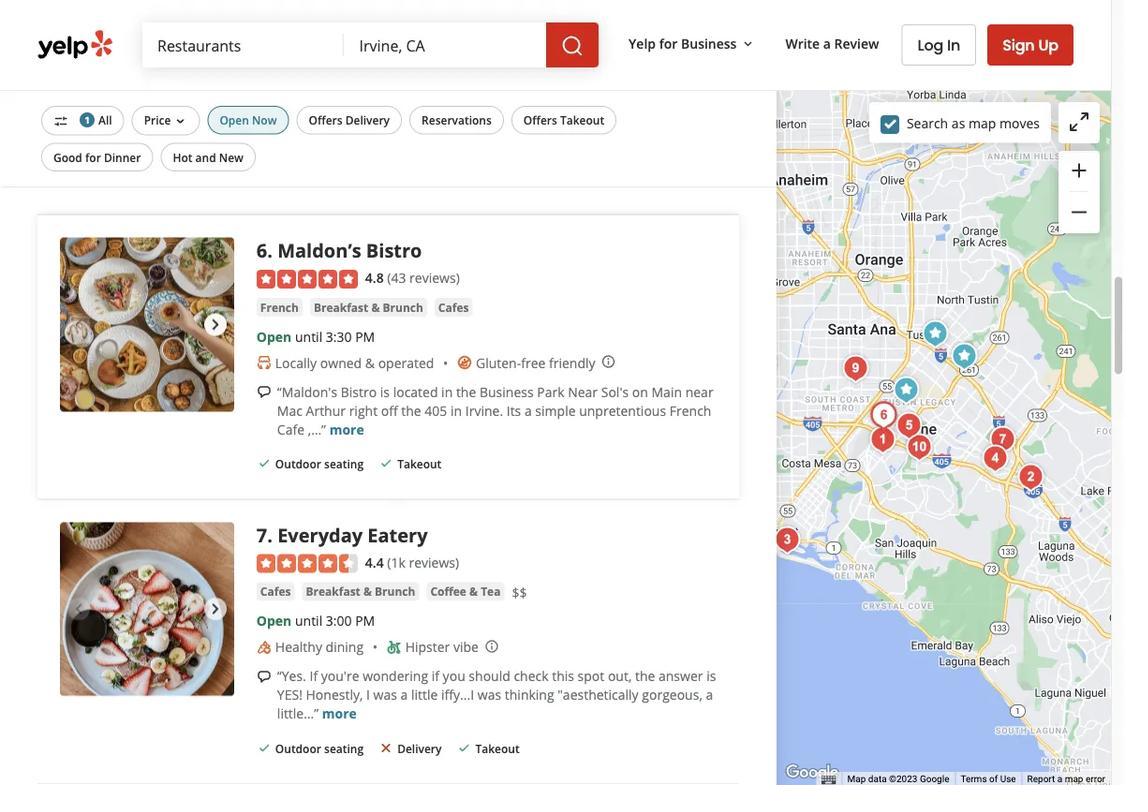 Task type: locate. For each thing, give the bounding box(es) containing it.
1 vertical spatial bistro
[[341, 383, 377, 400]]

outdoor
[[275, 172, 321, 187], [275, 456, 321, 472], [275, 741, 321, 756]]

1 vertical spatial open
[[257, 327, 292, 345]]

none field up 16 vegetarian v2 'image'
[[157, 35, 329, 55]]

2 previous image from the top
[[67, 598, 90, 621]]

0 vertical spatial until
[[295, 43, 323, 60]]

breakfast & brunch button down 4.4
[[302, 583, 419, 601]]

1 16 checkmark v2 image from the top
[[257, 456, 272, 471]]

0 horizontal spatial none field
[[157, 35, 329, 55]]

hollaindaise
[[384, 117, 458, 135]]

until up vegetarian
[[295, 43, 323, 60]]

poached kitchen image
[[891, 407, 928, 445]]

1 previous image from the top
[[67, 29, 90, 51]]

cafe
[[277, 420, 305, 438]]

breakfast & brunch link down 4.8
[[310, 298, 427, 317]]

offers takeout button
[[511, 106, 617, 134]]

2 slideshow element from the top
[[60, 238, 234, 412]]

2 vertical spatial until
[[295, 612, 323, 630]]

breakfast & brunch link for cafes
[[302, 583, 419, 601]]

0 horizontal spatial and
[[195, 149, 216, 165]]

1 vertical spatial french
[[670, 401, 712, 419]]

hot
[[173, 149, 193, 165]]

,…"
[[308, 420, 326, 438]]

log in link
[[902, 24, 977, 66]]

breakfast up 3:30
[[314, 299, 369, 315]]

slideshow element for 7
[[60, 522, 234, 696]]

2 vertical spatial pm
[[355, 612, 375, 630]]

$$ right '(traditional)'
[[522, 14, 537, 32]]

seating down filters 'group'
[[324, 172, 364, 187]]

french link
[[257, 298, 303, 317]]

for right yelp at the right of the page
[[659, 34, 678, 52]]

3:00
[[326, 612, 352, 630]]

4.4 star rating image
[[257, 554, 358, 573]]

"korean short ribs benedict (10/10): giving this place a 5 just for this dish. the creamy hollaindaise sauce mixed with the sweet and tangy gochujang was the…"
[[277, 98, 694, 153]]

next image
[[204, 29, 227, 51], [204, 598, 227, 621]]

16 speech v2 image
[[257, 385, 272, 400], [257, 670, 272, 685]]

0 horizontal spatial map
[[969, 114, 996, 132]]

brunch for coffee & tea
[[375, 584, 415, 599]]

eatery
[[368, 522, 428, 548]]

search image
[[561, 35, 584, 57]]

open left now
[[220, 112, 249, 128]]

check
[[514, 667, 549, 685]]

reviews) up coffee
[[409, 553, 459, 571]]

map left error
[[1065, 774, 1084, 785]]

. up 4.4 star rating image
[[267, 522, 273, 548]]

everyday
[[278, 522, 363, 548]]

0 vertical spatial more
[[330, 420, 364, 438]]

1 horizontal spatial locally
[[433, 69, 474, 87]]

takeout
[[560, 112, 605, 128], [476, 172, 520, 187], [397, 456, 442, 472], [476, 741, 520, 756]]

business up its
[[480, 383, 534, 400]]

1 vertical spatial delivery
[[397, 172, 442, 187]]

16 checkmark v2 image down the…"
[[379, 171, 394, 186]]

until for maldon's
[[295, 327, 323, 345]]

reservations button
[[410, 106, 504, 134]]

2 vertical spatial outdoor seating
[[275, 741, 364, 756]]

2 16 checkmark v2 image from the top
[[257, 741, 272, 756]]

and right hot
[[195, 149, 216, 165]]

16 checkmark v2 image
[[257, 171, 272, 186], [379, 171, 394, 186], [457, 171, 472, 186], [379, 456, 394, 471], [457, 741, 472, 756]]

& down 4.3 star rating image
[[318, 15, 326, 30]]

you
[[443, 667, 465, 685]]

brunch up 2:00
[[329, 15, 370, 30]]

0 vertical spatial 16 checkmark v2 image
[[257, 456, 272, 471]]

and down the just
[[633, 117, 657, 135]]

breakfast & brunch link down 4.3 star rating image
[[257, 13, 374, 32]]

offers for offers takeout
[[524, 112, 557, 128]]

cafes button
[[435, 298, 473, 317], [257, 583, 295, 601]]

2 vertical spatial outdoor
[[275, 741, 321, 756]]

1 vertical spatial breakfast
[[314, 299, 369, 315]]

4.3 star rating image
[[257, 0, 358, 4]]

until left 3:30
[[295, 327, 323, 345]]

map data ©2023 google
[[848, 774, 950, 785]]

. up '4.8 star rating' image
[[267, 238, 273, 263]]

previous image for healthy
[[67, 598, 90, 621]]

1 none field from the left
[[157, 35, 329, 55]]

reviews) for 6 . maldon's bistro
[[410, 268, 460, 286]]

& left tea in the bottom left of the page
[[469, 584, 478, 599]]

None search field
[[142, 22, 603, 67]]

in right '405'
[[451, 401, 462, 419]]

16 speech v2 image down the 16 locally owned v2 image
[[257, 385, 272, 400]]

gochujang
[[277, 135, 341, 153]]

gluten-
[[476, 354, 521, 371]]

2 outdoor from the top
[[275, 456, 321, 472]]

breakfast & brunch link down 4.4
[[302, 583, 419, 601]]

2 offers from the left
[[524, 112, 557, 128]]

breakfast down 4.3 star rating image
[[260, 15, 315, 30]]

& down 4.4
[[363, 584, 372, 599]]

near
[[568, 383, 598, 400]]

outdoor seating down ,…"
[[275, 456, 364, 472]]

0 vertical spatial reviews)
[[410, 268, 460, 286]]

0 vertical spatial outdoor seating
[[275, 172, 364, 187]]

3 pm from the top
[[355, 612, 375, 630]]

french down near
[[670, 401, 712, 419]]

1 horizontal spatial french
[[670, 401, 712, 419]]

offers
[[309, 112, 343, 128], [524, 112, 557, 128]]

1 16 speech v2 image from the top
[[257, 385, 272, 400]]

more for everyday
[[322, 705, 357, 723]]

5
[[608, 98, 616, 116]]

1 vertical spatial more link
[[322, 705, 357, 723]]

0 horizontal spatial cafes button
[[257, 583, 295, 601]]

1 horizontal spatial none field
[[359, 35, 531, 55]]

2 until from the top
[[295, 327, 323, 345]]

in
[[441, 383, 453, 400], [451, 401, 462, 419]]

french down '4.8 star rating' image
[[260, 299, 299, 315]]

brunch down (43 at top
[[383, 299, 423, 315]]

"aesthetically
[[558, 686, 639, 704]]

1 horizontal spatial friendly
[[549, 354, 596, 371]]

was down should
[[478, 686, 501, 704]]

0 vertical spatial everyday eatery image
[[984, 421, 1022, 459]]

map for error
[[1065, 774, 1084, 785]]

1 vertical spatial in
[[451, 401, 462, 419]]

takeout for 16 checkmark v2 image underneath off
[[397, 456, 442, 472]]

1 horizontal spatial cafes button
[[435, 298, 473, 317]]

coffee & tea
[[430, 584, 501, 599]]

0 vertical spatial pm
[[355, 43, 375, 60]]

2 vertical spatial delivery
[[397, 741, 442, 756]]

friendly up near
[[549, 354, 596, 371]]

dining
[[326, 638, 364, 656]]

2 pm from the top
[[355, 327, 375, 345]]

& inside button
[[469, 584, 478, 599]]

group
[[1059, 151, 1100, 233]]

0 horizontal spatial french
[[260, 299, 299, 315]]

1 offers from the left
[[309, 112, 343, 128]]

delivery
[[345, 112, 390, 128], [397, 172, 442, 187], [397, 741, 442, 756]]

cafes link down 4.4 star rating image
[[257, 583, 295, 601]]

locally right 16 locally sourced v2 icon
[[433, 69, 474, 87]]

reviews) right (43 at top
[[410, 268, 460, 286]]

bistro inside "maldon's bistro is located in the business park near sol's on main near mac arthur right off the 405 in irvine.  its a simple unpretentious french cafe ,…"
[[341, 383, 377, 400]]

offers for offers delivery
[[309, 112, 343, 128]]

a inside "maldon's bistro is located in the business park near sol's on main near mac arthur right off the 405 in irvine.  its a simple unpretentious french cafe ,…"
[[525, 401, 532, 419]]

bistro up "right"
[[341, 383, 377, 400]]

was down creamy
[[344, 135, 368, 153]]

1 next image from the top
[[204, 29, 227, 51]]

ribs
[[365, 98, 388, 116]]

map for moves
[[969, 114, 996, 132]]

terms of use
[[961, 774, 1016, 785]]

0 vertical spatial locally
[[433, 69, 474, 87]]

1 all
[[84, 112, 112, 128]]

16 checkmark v2 image down off
[[379, 456, 394, 471]]

hipster
[[405, 638, 450, 656]]

0 horizontal spatial offers
[[309, 112, 343, 128]]

brodard express image
[[837, 350, 875, 387]]

6
[[257, 238, 267, 263]]

the down place
[[571, 117, 591, 135]]

1 vertical spatial until
[[295, 327, 323, 345]]

price
[[144, 112, 171, 128]]

0 horizontal spatial cafes
[[260, 584, 291, 599]]

1 vertical spatial outdoor
[[275, 456, 321, 472]]

2 next image from the top
[[204, 598, 227, 621]]

1 outdoor seating from the top
[[275, 172, 364, 187]]

a inside "korean short ribs benedict (10/10): giving this place a 5 just for this dish. the creamy hollaindaise sauce mixed with the sweet and tangy gochujang was the…"
[[598, 98, 605, 116]]

irvine.
[[465, 401, 503, 419]]

healthy
[[275, 638, 322, 656]]

seating
[[324, 172, 364, 187], [324, 456, 364, 472], [324, 741, 364, 756]]

1 vertical spatial cafes button
[[257, 583, 295, 601]]

& for breakfast & brunch "link" corresponding to cafes
[[363, 584, 372, 599]]

breakfast & brunch link
[[257, 13, 374, 32], [310, 298, 427, 317], [302, 583, 419, 601]]

for for dinner
[[85, 149, 101, 165]]

taco bell image
[[888, 372, 925, 409]]

locally for locally sourced ingredients
[[433, 69, 474, 87]]

brunch down (1k
[[375, 584, 415, 599]]

1 vertical spatial next image
[[204, 598, 227, 621]]

0 horizontal spatial cafes link
[[257, 583, 295, 601]]

maldon's bistro image
[[60, 238, 234, 412]]

seating down ,…"
[[324, 456, 364, 472]]

info icon image
[[605, 70, 620, 84], [605, 70, 620, 84], [601, 354, 616, 369], [601, 354, 616, 369], [484, 639, 499, 654], [484, 639, 499, 654]]

in up '405'
[[441, 383, 453, 400]]

good for dinner
[[53, 149, 141, 165]]

1 horizontal spatial was
[[373, 686, 397, 704]]

bistro up (43 at top
[[366, 238, 422, 263]]

1 vertical spatial 16 checkmark v2 image
[[257, 741, 272, 756]]

2 vertical spatial breakfast & brunch
[[306, 584, 415, 599]]

3 seating from the top
[[324, 741, 364, 756]]

16 locally sourced v2 image
[[414, 71, 429, 86]]

2 vertical spatial for
[[85, 149, 101, 165]]

is inside "maldon's bistro is located in the business park near sol's on main near mac arthur right off the 405 in irvine.  its a simple unpretentious french cafe ,…"
[[380, 383, 390, 400]]

is inside "yes. if you're wondering if you should check this spot out, the answer is yes! honestly, i was a little iffy...i was thinking "aesthetically gorgeous, a little…"
[[707, 667, 716, 685]]

outdoor down gochujang
[[275, 172, 321, 187]]

outdoor seating down gochujang
[[275, 172, 364, 187]]

previous image
[[67, 29, 90, 51], [67, 598, 90, 621]]

16 speech v2 image
[[257, 100, 272, 115]]

terms of use link
[[961, 774, 1016, 785]]

cafes button down 4.4 star rating image
[[257, 583, 295, 601]]

0 vertical spatial 16 speech v2 image
[[257, 385, 272, 400]]

this left spot
[[552, 667, 574, 685]]

cafes down 4.4 star rating image
[[260, 584, 291, 599]]

cafes button down 4.8 (43 reviews)
[[435, 298, 473, 317]]

pm right 3:30
[[355, 327, 375, 345]]

1 vertical spatial previous image
[[67, 598, 90, 621]]

ingredients
[[530, 69, 599, 87]]

more link down "right"
[[330, 420, 364, 438]]

16 checkmark v2 image for 7
[[257, 741, 272, 756]]

0 vertical spatial next image
[[204, 29, 227, 51]]

& down 4.8
[[371, 299, 380, 315]]

nep cafe by kei concepts image
[[745, 343, 783, 381]]

american (traditional) link
[[381, 13, 515, 32]]

2 vertical spatial breakfast & brunch button
[[302, 583, 419, 601]]

1 slideshow element from the top
[[60, 0, 234, 127]]

0 vertical spatial more link
[[330, 420, 364, 438]]

annie's table image
[[977, 440, 1014, 477]]

up
[[1039, 34, 1059, 55]]

the
[[310, 117, 332, 135]]

cafes down 4.8 (43 reviews)
[[438, 299, 469, 315]]

breakfast & brunch button for french
[[310, 298, 427, 317]]

more
[[330, 420, 364, 438], [322, 705, 357, 723]]

for right good
[[85, 149, 101, 165]]

1 vertical spatial for
[[645, 98, 663, 116]]

2:00
[[326, 43, 352, 60]]

breakfast & brunch down 4.4
[[306, 584, 415, 599]]

1 vertical spatial outdoor seating
[[275, 456, 364, 472]]

2 16 speech v2 image from the top
[[257, 670, 272, 685]]

more link down honestly,
[[322, 705, 357, 723]]

expand map image
[[1068, 110, 1091, 133]]

open now button
[[207, 106, 289, 134]]

open until 3:30 pm
[[257, 327, 375, 345]]

2 outdoor seating from the top
[[275, 456, 364, 472]]

breakfast & brunch button down 4.8
[[310, 298, 427, 317]]

16 chevron down v2 image
[[741, 36, 756, 51]]

open for 6
[[257, 327, 292, 345]]

3 slideshow element from the top
[[60, 522, 234, 696]]

keyboard shortcuts image
[[821, 775, 836, 785]]

park
[[537, 383, 565, 400]]

cafe naderi image
[[901, 429, 938, 466]]

2 vertical spatial open
[[257, 612, 292, 630]]

open
[[220, 112, 249, 128], [257, 327, 292, 345], [257, 612, 292, 630]]

None field
[[157, 35, 329, 55], [359, 35, 531, 55]]

(1k
[[387, 553, 406, 571]]

just
[[619, 98, 641, 116]]

outdoor down little…"
[[275, 741, 321, 756]]

1 vertical spatial slideshow element
[[60, 238, 234, 412]]

cafes button for the leftmost cafes link
[[257, 583, 295, 601]]

"maldon's bistro is located in the business park near sol's on main near mac arthur right off the 405 in irvine.  its a simple unpretentious french cafe ,…"
[[277, 383, 714, 438]]

this inside "yes. if you're wondering if you should check this spot out, the answer is yes! honestly, i was a little iffy...i was thinking "aesthetically gorgeous, a little…"
[[552, 667, 574, 685]]

3 outdoor from the top
[[275, 741, 321, 756]]

if
[[432, 667, 439, 685]]

breakfast & brunch for cafes
[[306, 584, 415, 599]]

hot and new button
[[161, 143, 256, 171]]

0 horizontal spatial is
[[380, 383, 390, 400]]

0 horizontal spatial business
[[480, 383, 534, 400]]

©2023
[[889, 774, 918, 785]]

16 speech v2 image left "yes.
[[257, 670, 272, 685]]

1 vertical spatial seating
[[324, 456, 364, 472]]

1 horizontal spatial is
[[707, 667, 716, 685]]

bistro
[[366, 238, 422, 263], [341, 383, 377, 400]]

this
[[536, 98, 558, 116], [666, 98, 688, 116], [552, 667, 574, 685]]

breakfast & brunch down 4.8
[[314, 299, 423, 315]]

offers inside button
[[524, 112, 557, 128]]

a left the 5
[[598, 98, 605, 116]]

. for 7
[[267, 522, 273, 548]]

giving
[[497, 98, 533, 116]]

0 vertical spatial cafes link
[[435, 298, 473, 317]]

more down honestly,
[[322, 705, 357, 723]]

sourced
[[478, 69, 527, 87]]

1 horizontal spatial cafes link
[[435, 298, 473, 317]]

write a review link
[[778, 26, 887, 60]]

0 horizontal spatial everyday eatery image
[[60, 522, 234, 696]]

more link for everyday
[[322, 705, 357, 723]]

0 vertical spatial french
[[260, 299, 299, 315]]

more down "right"
[[330, 420, 364, 438]]

until up healthy
[[295, 612, 323, 630]]

friendly up ribs
[[344, 69, 391, 87]]

1 horizontal spatial business
[[681, 34, 737, 52]]

open up the 16 locally owned v2 image
[[257, 327, 292, 345]]

1 vertical spatial 16 speech v2 image
[[257, 670, 272, 685]]

place
[[562, 98, 594, 116]]

a right its
[[525, 401, 532, 419]]

1 horizontal spatial and
[[633, 117, 657, 135]]

1 vertical spatial .
[[267, 522, 273, 548]]

0 vertical spatial slideshow element
[[60, 0, 234, 127]]

1 horizontal spatial map
[[1065, 774, 1084, 785]]

burnt crumbs image
[[1013, 459, 1050, 496]]

1 horizontal spatial cafes
[[438, 299, 469, 315]]

open up the '16 healthy dining v2' image at bottom
[[257, 612, 292, 630]]

takeout inside button
[[560, 112, 605, 128]]

16 checkmark v2 image for 6
[[257, 456, 272, 471]]

1 vertical spatial cafes link
[[257, 583, 295, 601]]

this up with
[[536, 98, 558, 116]]

1 horizontal spatial everyday eatery image
[[984, 421, 1022, 459]]

& for "coffee & tea" link
[[469, 584, 478, 599]]

delivery for dining
[[397, 741, 442, 756]]

outdoor seating down little…"
[[275, 741, 364, 756]]

3 until from the top
[[295, 612, 323, 630]]

more link
[[330, 420, 364, 438], [322, 705, 357, 723]]

16 chevron down v2 image
[[173, 114, 188, 129]]

reviews)
[[410, 268, 460, 286], [409, 553, 459, 571]]

0 vertical spatial .
[[267, 238, 273, 263]]

the down 'located'
[[401, 401, 421, 419]]

map right as
[[969, 114, 996, 132]]

1 vertical spatial is
[[707, 667, 716, 685]]

2 none field from the left
[[359, 35, 531, 55]]

0 vertical spatial delivery
[[345, 112, 390, 128]]

1 vertical spatial more
[[322, 705, 357, 723]]

breakfast & brunch button down 4.3 star rating image
[[257, 13, 374, 32]]

& for breakfast & brunch "link" related to french
[[371, 299, 380, 315]]

and inside hot and new button
[[195, 149, 216, 165]]

everyday eatery image
[[984, 421, 1022, 459], [60, 522, 234, 696]]

offers inside button
[[309, 112, 343, 128]]

pm right 2:00
[[355, 43, 375, 60]]

pm right 3:00
[[355, 612, 375, 630]]

0 horizontal spatial was
[[344, 135, 368, 153]]

1 vertical spatial and
[[195, 149, 216, 165]]

3 outdoor seating from the top
[[275, 741, 364, 756]]

2 seating from the top
[[324, 456, 364, 472]]

breakfast up 3:00
[[306, 584, 361, 599]]

outdoor seating for everyday
[[275, 741, 364, 756]]

& right owned
[[365, 354, 375, 371]]

cafes link down 4.8 (43 reviews)
[[435, 298, 473, 317]]

2 . from the top
[[267, 522, 273, 548]]

business inside button
[[681, 34, 737, 52]]

on
[[632, 383, 648, 400]]

business left 16 chevron down v2 image
[[681, 34, 737, 52]]

good
[[53, 149, 82, 165]]

0 horizontal spatial friendly
[[344, 69, 391, 87]]

0 horizontal spatial locally
[[275, 354, 317, 371]]

1 horizontal spatial offers
[[524, 112, 557, 128]]

0 vertical spatial $$
[[522, 14, 537, 32]]

0 vertical spatial cafes button
[[435, 298, 473, 317]]

main
[[652, 383, 682, 400]]

free
[[521, 354, 546, 371]]

more for maldon's
[[330, 420, 364, 438]]

none field down american (traditional) button
[[359, 35, 531, 55]]

previous image for vegetarian
[[67, 29, 90, 51]]

open for 7
[[257, 612, 292, 630]]

locally up "maldon's
[[275, 354, 317, 371]]

16 checkmark v2 image
[[257, 456, 272, 471], [257, 741, 272, 756]]

was right i
[[373, 686, 397, 704]]

breakfast & brunch down 4.3 star rating image
[[260, 15, 370, 30]]

for for business
[[659, 34, 678, 52]]

2 vertical spatial breakfast & brunch link
[[302, 583, 419, 601]]

1 vertical spatial $$
[[512, 583, 527, 601]]

search as map moves
[[907, 114, 1040, 132]]

maldon's
[[278, 238, 361, 263]]

search
[[907, 114, 948, 132]]

for inside button
[[659, 34, 678, 52]]

0 vertical spatial and
[[633, 117, 657, 135]]

seating left 16 close v2 icon
[[324, 741, 364, 756]]

mac
[[277, 401, 303, 419]]

16 checkmark v2 image down iffy...i
[[457, 741, 472, 756]]

and inside "korean short ribs benedict (10/10): giving this place a 5 just for this dish. the creamy hollaindaise sauce mixed with the sweet and tangy gochujang was the…"
[[633, 117, 657, 135]]

in
[[947, 35, 961, 56]]

outdoor for maldon's
[[275, 456, 321, 472]]

1 . from the top
[[267, 238, 273, 263]]

outdoor down cafe
[[275, 456, 321, 472]]

is right the answer on the right bottom
[[707, 667, 716, 685]]

previous image
[[67, 313, 90, 336]]

breakfast & brunch
[[260, 15, 370, 30], [314, 299, 423, 315], [306, 584, 415, 599]]

0 vertical spatial seating
[[324, 172, 364, 187]]

for inside "korean short ribs benedict (10/10): giving this place a 5 just for this dish. the creamy hollaindaise sauce mixed with the sweet and tangy gochujang was the…"
[[645, 98, 663, 116]]

$$ right tea in the bottom left of the page
[[512, 583, 527, 601]]

16 locally owned v2 image
[[257, 355, 272, 370]]

its
[[507, 401, 521, 419]]

1 vertical spatial business
[[480, 383, 534, 400]]

1 outdoor from the top
[[275, 172, 321, 187]]

for right the just
[[645, 98, 663, 116]]

cafes button for the rightmost cafes link
[[435, 298, 473, 317]]

1 vertical spatial pm
[[355, 327, 375, 345]]

2 vertical spatial seating
[[324, 741, 364, 756]]

1 vertical spatial brunch
[[383, 299, 423, 315]]

1 vertical spatial reviews)
[[409, 553, 459, 571]]

for inside "button"
[[85, 149, 101, 165]]

locally for locally owned & operated
[[275, 354, 317, 371]]

the right out,
[[635, 667, 655, 685]]

2 vertical spatial slideshow element
[[60, 522, 234, 696]]

0 vertical spatial for
[[659, 34, 678, 52]]

1 vertical spatial locally
[[275, 354, 317, 371]]

a left little
[[401, 686, 408, 704]]

slideshow element
[[60, 0, 234, 127], [60, 238, 234, 412], [60, 522, 234, 696]]

is up off
[[380, 383, 390, 400]]



Task type: vqa. For each thing, say whether or not it's contained in the screenshot.
the Locally
yes



Task type: describe. For each thing, give the bounding box(es) containing it.
16 checkmark v2 image down now
[[257, 171, 272, 186]]

0 vertical spatial bistro
[[366, 238, 422, 263]]

brunch for cafes
[[383, 299, 423, 315]]

now
[[252, 112, 277, 128]]

gluten-free friendly
[[476, 354, 596, 371]]

operated
[[378, 354, 434, 371]]

16 close v2 image
[[379, 741, 394, 756]]

dish.
[[277, 117, 306, 135]]

next image
[[204, 313, 227, 336]]

good for dinner button
[[41, 143, 153, 171]]

$$ for breakfast & brunch
[[512, 583, 527, 601]]

1 pm from the top
[[355, 43, 375, 60]]

a right write
[[823, 34, 831, 52]]

gorgeous,
[[642, 686, 703, 704]]

outdoor for everyday
[[275, 741, 321, 756]]

none field find
[[157, 35, 329, 55]]

sign up link
[[988, 24, 1074, 66]]

4.8
[[365, 268, 384, 286]]

yes!
[[277, 686, 303, 704]]

wondering
[[363, 667, 428, 685]]

seating for maldon's
[[324, 456, 364, 472]]

16 speech v2 image for 6
[[257, 385, 272, 400]]

seating for everyday
[[324, 741, 364, 756]]

breakfast & brunch button for cafes
[[302, 583, 419, 601]]

review
[[834, 34, 879, 52]]

1 vertical spatial friendly
[[549, 354, 596, 371]]

0 vertical spatial friendly
[[344, 69, 391, 87]]

unpretentious
[[579, 401, 666, 419]]

until for everyday
[[295, 612, 323, 630]]

4.4
[[365, 553, 384, 571]]

takeout for 16 checkmark v2 image below iffy...i
[[476, 741, 520, 756]]

reservations
[[422, 112, 492, 128]]

maldon's bistro image
[[865, 397, 903, 434]]

$$ for american (traditional)
[[522, 14, 537, 32]]

locally owned & operated
[[275, 354, 434, 371]]

16 hipster v2 image
[[387, 640, 402, 655]]

all
[[98, 112, 112, 128]]

"korean
[[277, 98, 326, 116]]

slideshow element for 6
[[60, 238, 234, 412]]

breakfast & brunch link for french
[[310, 298, 427, 317]]

american (traditional) button
[[381, 13, 515, 32]]

business inside "maldon's bistro is located in the business park near sol's on main near mac arthur right off the 405 in irvine.  its a simple unpretentious french cafe ,…"
[[480, 383, 534, 400]]

Near text field
[[359, 35, 531, 55]]

should
[[469, 667, 511, 685]]

0 vertical spatial breakfast
[[260, 15, 315, 30]]

16 checkmark v2 image down "sauce"
[[457, 171, 472, 186]]

you're
[[321, 667, 359, 685]]

breakfast for cafes
[[306, 584, 361, 599]]

log
[[918, 35, 944, 56]]

iffy...i
[[441, 686, 474, 704]]

filters group
[[37, 106, 620, 171]]

1
[[84, 113, 90, 126]]

"yes.
[[277, 667, 306, 685]]

locally sourced ingredients
[[433, 69, 599, 87]]

reviews) for 7 . everyday eatery
[[409, 553, 459, 571]]

next image for healthy
[[204, 598, 227, 621]]

a right the "gorgeous,"
[[706, 686, 713, 704]]

sauce
[[461, 117, 497, 135]]

if
[[310, 667, 318, 685]]

little
[[411, 686, 438, 704]]

zoom in image
[[1068, 159, 1091, 182]]

moves
[[1000, 114, 1040, 132]]

0 vertical spatial breakfast & brunch button
[[257, 13, 374, 32]]

this up tangy
[[666, 98, 688, 116]]

next image for vegetarian
[[204, 29, 227, 51]]

map region
[[745, 0, 1125, 785]]

honestly,
[[306, 686, 363, 704]]

2 horizontal spatial was
[[478, 686, 501, 704]]

use
[[1000, 774, 1016, 785]]

. for 6
[[267, 238, 273, 263]]

takeout for 16 checkmark v2 image underneath "sauce"
[[476, 172, 520, 187]]

zoom out image
[[1068, 201, 1091, 223]]

breakfast for french
[[314, 299, 369, 315]]

owned
[[320, 354, 362, 371]]

1 vertical spatial everyday eatery image
[[60, 522, 234, 696]]

sign up
[[1003, 34, 1059, 55]]

0 vertical spatial breakfast & brunch link
[[257, 13, 374, 32]]

3:30
[[326, 327, 352, 345]]

16 filter v2 image
[[53, 114, 68, 129]]

hipster vibe
[[405, 638, 479, 656]]

more link for maldon's
[[330, 420, 364, 438]]

amazon fresh image
[[946, 338, 983, 375]]

open now
[[220, 112, 277, 128]]

aria kitchen image
[[864, 421, 902, 459]]

american (traditional)
[[385, 15, 511, 30]]

sol's
[[601, 383, 629, 400]]

sign
[[1003, 34, 1035, 55]]

poached kitchen image
[[60, 0, 234, 127]]

16 speech v2 image for 7
[[257, 670, 272, 685]]

located
[[393, 383, 438, 400]]

0 vertical spatial cafes
[[438, 299, 469, 315]]

sweet
[[594, 117, 630, 135]]

16 gluten free v2 image
[[457, 355, 472, 370]]

price button
[[132, 106, 200, 135]]

delivery inside button
[[345, 112, 390, 128]]

write
[[786, 34, 820, 52]]

breakfast & brunch for french
[[314, 299, 423, 315]]

hot and new
[[173, 149, 244, 165]]

google
[[920, 774, 950, 785]]

french inside button
[[260, 299, 299, 315]]

vibe
[[453, 638, 479, 656]]

tea
[[481, 584, 501, 599]]

everyday eatery link
[[278, 522, 428, 548]]

coffee & tea link
[[427, 583, 505, 601]]

outdoor seating for maldon's
[[275, 456, 364, 472]]

the up irvine.
[[456, 383, 476, 400]]

with
[[541, 117, 567, 135]]

data
[[868, 774, 887, 785]]

benedict
[[391, 98, 444, 116]]

16 healthy dining v2 image
[[257, 640, 272, 655]]

coffee & tea button
[[427, 583, 505, 601]]

7 . everyday eatery
[[257, 522, 428, 548]]

the inside "korean short ribs benedict (10/10): giving this place a 5 just for this dish. the creamy hollaindaise sauce mixed with the sweet and tangy gochujang was the…"
[[571, 117, 591, 135]]

report a map error
[[1028, 774, 1106, 785]]

16 vegetarian v2 image
[[257, 71, 272, 86]]

pm for bistro
[[355, 327, 375, 345]]

offers delivery
[[309, 112, 390, 128]]

the inside "yes. if you're wondering if you should check this spot out, the answer is yes! honestly, i was a little iffy...i was thinking "aesthetically gorgeous, a little…"
[[635, 667, 655, 685]]

vegetarian
[[275, 69, 341, 87]]

maldon's bistro link
[[278, 238, 422, 263]]

405
[[425, 401, 447, 419]]

open until 3:00 pm
[[257, 612, 375, 630]]

thinking
[[505, 686, 554, 704]]

little…"
[[277, 705, 319, 723]]

write a review
[[786, 34, 879, 52]]

none field near
[[359, 35, 531, 55]]

1 until from the top
[[295, 43, 323, 60]]

dinner
[[104, 149, 141, 165]]

1 seating from the top
[[324, 172, 364, 187]]

of
[[990, 774, 998, 785]]

log in
[[918, 35, 961, 56]]

terms
[[961, 774, 987, 785]]

denny's image
[[917, 315, 954, 353]]

pm for eatery
[[355, 612, 375, 630]]

the lighthouse cafe image
[[769, 521, 806, 559]]

tangy
[[660, 117, 694, 135]]

delivery for friendly
[[397, 172, 442, 187]]

& for breakfast & brunch "link" to the top
[[318, 15, 326, 30]]

right
[[349, 401, 378, 419]]

open inside button
[[220, 112, 249, 128]]

arthur
[[306, 401, 346, 419]]

4.8 (43 reviews)
[[365, 268, 460, 286]]

a right report
[[1058, 774, 1063, 785]]

report a map error link
[[1028, 774, 1106, 785]]

google image
[[782, 761, 843, 785]]

1 vertical spatial cafes
[[260, 584, 291, 599]]

Find text field
[[157, 35, 329, 55]]

0 vertical spatial breakfast & brunch
[[260, 15, 370, 30]]

french inside "maldon's bistro is located in the business park near sol's on main near mac arthur right off the 405 in irvine.  its a simple unpretentious french cafe ,…"
[[670, 401, 712, 419]]

was inside "korean short ribs benedict (10/10): giving this place a 5 just for this dish. the creamy hollaindaise sauce mixed with the sweet and tangy gochujang was the…"
[[344, 135, 368, 153]]

4.8 star rating image
[[257, 270, 358, 288]]

0 vertical spatial brunch
[[329, 15, 370, 30]]

0 vertical spatial in
[[441, 383, 453, 400]]

6 . maldon's bistro
[[257, 238, 422, 263]]



